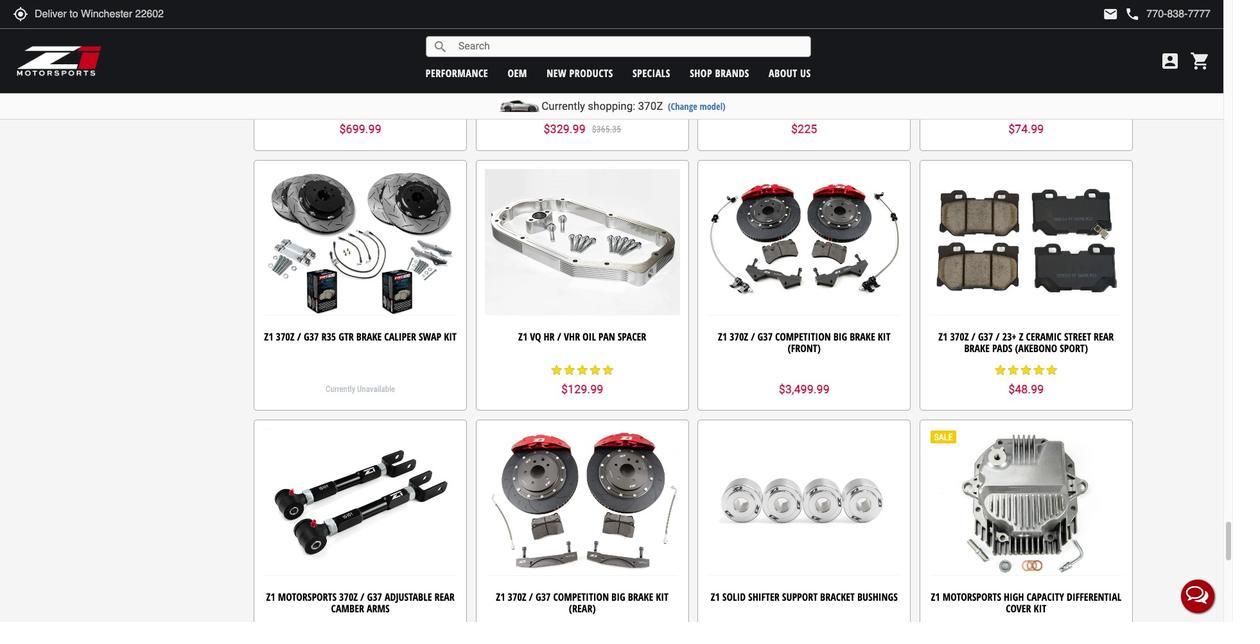 Task type: locate. For each thing, give the bounding box(es) containing it.
g37 left (front)
[[758, 330, 773, 344]]

solid right the us on the right top of page
[[825, 70, 849, 84]]

brake inside z1 370z / g37 competition big brake kit (rear)
[[628, 590, 654, 604]]

vq37vhr
[[981, 70, 1018, 84]]

370z inside z1 370z / g37 / 23+ z ceramic street rear brake pads (akebono sport)
[[951, 330, 970, 344]]

phone
[[1126, 6, 1141, 22]]

0 vertical spatial rear
[[1021, 70, 1041, 84]]

/ inside z1 370z / g37 competition big brake kit (front)
[[751, 330, 756, 344]]

0 vertical spatial competition
[[776, 330, 831, 344]]

1 vertical spatial rear
[[1095, 330, 1115, 344]]

cover
[[1077, 70, 1102, 84], [1007, 601, 1032, 616]]

oil right vhr
[[583, 330, 596, 344]]

big for (rear)
[[612, 590, 626, 604]]

0 horizontal spatial currently
[[326, 384, 356, 394]]

2 horizontal spatial rear
[[1095, 330, 1115, 344]]

g37 right camber
[[367, 590, 382, 604]]

z1 for z1 motorsports 370z/g37 solid aluminum transmission mount
[[712, 70, 721, 84]]

g37 inside z1 370z / g37 / 23+ z ceramic street rear brake pads (akebono sport)
[[979, 330, 994, 344]]

brake for z1 370z / g37 competition big brake kit (rear)
[[628, 590, 654, 604]]

z1 inside z1 370z / g37 competition big brake kit (front)
[[718, 330, 728, 344]]

kit
[[439, 70, 451, 84], [664, 70, 677, 84], [1055, 81, 1067, 95], [444, 330, 457, 344], [878, 330, 891, 344], [656, 590, 669, 604], [1034, 601, 1047, 616]]

brake for z1 370z / g37 r35 gtr brake caliper swap kit
[[357, 330, 382, 344]]

1 horizontal spatial currently
[[542, 100, 586, 112]]

starvation
[[387, 70, 436, 84]]

mount
[[821, 81, 852, 95]]

370z
[[501, 70, 519, 84], [936, 70, 955, 84], [639, 100, 664, 112], [276, 330, 295, 344], [730, 330, 749, 344], [951, 330, 970, 344], [339, 590, 358, 604], [508, 590, 527, 604]]

hr
[[544, 330, 555, 344]]

Search search field
[[448, 37, 811, 57]]

0 vertical spatial solid
[[825, 70, 849, 84]]

gallery
[[986, 81, 1020, 95]]

rear left timing
[[1021, 70, 1041, 84]]

1 vertical spatial solid
[[723, 590, 746, 604]]

brands
[[716, 66, 750, 80]]

big right the (rear)
[[612, 590, 626, 604]]

1 horizontal spatial rear
[[1021, 70, 1041, 84]]

rear inside z1 370z / g37 / 23+ z ceramic street rear brake pads (akebono sport)
[[1095, 330, 1115, 344]]

brake left "pads"
[[965, 341, 990, 355]]

g37 for z1 370z / g37 r35 gtr brake caliper swap kit
[[304, 330, 319, 344]]

account_box
[[1161, 51, 1181, 71]]

z1 inside z1 motorsports 370z / g37 adjustable rear camber arms
[[266, 590, 276, 604]]

pads
[[993, 341, 1013, 355]]

new products link
[[547, 66, 614, 80]]

z1 for z1 motorsports high capacity differential cover kit
[[932, 590, 941, 604]]

/ inside z1 370z / g37 competition big brake kit (rear)
[[529, 590, 533, 604]]

z1 inside z1 370z / g37 / 23+ z ceramic street rear brake pads (akebono sport)
[[939, 330, 948, 344]]

currently for unavailable
[[326, 384, 356, 394]]

oem
[[508, 66, 528, 80]]

0 vertical spatial currently
[[542, 100, 586, 112]]

z1 solid shifter support bracket bushings
[[711, 590, 898, 604]]

phone link
[[1126, 6, 1212, 22]]

1 horizontal spatial solid
[[825, 70, 849, 84]]

/ left r35
[[297, 330, 301, 344]]

g37 inside z1 370z / g37 competition big brake kit (rear)
[[536, 590, 551, 604]]

motorsports for high
[[943, 590, 1002, 604]]

rear
[[1021, 70, 1041, 84], [1095, 330, 1115, 344], [435, 590, 455, 604]]

competition
[[776, 330, 831, 344], [554, 590, 609, 604]]

/
[[522, 70, 526, 84], [957, 70, 961, 84], [297, 330, 301, 344], [558, 330, 562, 344], [751, 330, 756, 344], [972, 330, 976, 344], [996, 330, 1001, 344], [361, 590, 365, 604], [529, 590, 533, 604]]

/ left vq37vhr
[[957, 70, 961, 84]]

rear inside z1 motorsports 370z / g37 adjustable rear camber arms
[[435, 590, 455, 604]]

kit inside '370z / g37 vq37vhr rear timing cover oil gallery gasket kit'
[[1055, 81, 1067, 95]]

(akebono
[[1016, 341, 1058, 355]]

performance
[[426, 66, 489, 80]]

mail
[[1104, 6, 1119, 22]]

0 vertical spatial cover
[[1077, 70, 1102, 84]]

z1 for z1 370z / g37 / 23+ z ceramic street rear brake pads (akebono sport)
[[939, 330, 948, 344]]

competition for (front)
[[776, 330, 831, 344]]

sport)
[[1061, 341, 1089, 355]]

differential
[[567, 70, 622, 84], [1068, 590, 1122, 604]]

currently left 'unavailable'
[[326, 384, 356, 394]]

us
[[801, 66, 812, 80]]

g37 for z1 370z / g37 / 23+ z ceramic street rear brake pads (akebono sport)
[[979, 330, 994, 344]]

solid left shifter
[[723, 590, 746, 604]]

anti-
[[364, 70, 387, 84]]

adjustable
[[385, 590, 432, 604]]

0 vertical spatial oil
[[1105, 70, 1118, 84]]

kit inside z1 motorsports high capacity differential cover kit
[[1034, 601, 1047, 616]]

z1 inside z1 motorsports high capacity differential cover kit
[[932, 590, 941, 604]]

star
[[551, 104, 563, 117], [563, 104, 576, 117], [576, 104, 589, 117], [589, 104, 602, 117], [602, 104, 615, 117], [551, 364, 563, 377], [563, 364, 576, 377], [576, 364, 589, 377], [589, 364, 602, 377], [602, 364, 615, 377], [995, 364, 1008, 377], [1008, 364, 1020, 377], [1020, 364, 1033, 377], [1033, 364, 1046, 377], [1046, 364, 1059, 377]]

brake right (front)
[[850, 330, 876, 344]]

support
[[783, 590, 818, 604]]

differential up shopping:
[[567, 70, 622, 84]]

1 vertical spatial currently
[[326, 384, 356, 394]]

brake inside z1 370z / g37 / 23+ z ceramic street rear brake pads (akebono sport)
[[965, 341, 990, 355]]

1 horizontal spatial differential
[[1068, 590, 1122, 604]]

rear right adjustable
[[435, 590, 455, 604]]

brake right gtr
[[357, 330, 382, 344]]

brake for z1 370z / g37 competition big brake kit (front)
[[850, 330, 876, 344]]

aluminum
[[851, 70, 898, 84]]

bushings
[[858, 590, 898, 604]]

about us link
[[769, 66, 812, 80]]

g37
[[529, 70, 544, 84], [964, 70, 979, 84], [304, 330, 319, 344], [758, 330, 773, 344], [979, 330, 994, 344], [367, 590, 382, 604], [536, 590, 551, 604]]

model)
[[700, 100, 726, 112]]

/ left the (rear)
[[529, 590, 533, 604]]

0 horizontal spatial cover
[[1007, 601, 1032, 616]]

0 horizontal spatial rear
[[435, 590, 455, 604]]

shop
[[690, 66, 713, 80]]

z1 inside z1 370z / g37 competition big brake kit (rear)
[[496, 590, 506, 604]]

currently shopping: 370z (change model)
[[542, 100, 726, 112]]

solid
[[825, 70, 849, 84], [723, 590, 746, 604]]

0 vertical spatial differential
[[567, 70, 622, 84]]

/ inside '370z / g37 vq37vhr rear timing cover oil gallery gasket kit'
[[957, 70, 961, 84]]

$3,499.99
[[779, 382, 830, 396]]

1 vertical spatial cover
[[1007, 601, 1032, 616]]

r35
[[322, 330, 336, 344]]

z
[[1020, 330, 1024, 344]]

23+
[[1003, 330, 1017, 344]]

g37 left the (rear)
[[536, 590, 551, 604]]

1 vertical spatial competition
[[554, 590, 609, 604]]

motorsports
[[282, 70, 340, 84], [723, 70, 782, 84], [278, 590, 337, 604], [943, 590, 1002, 604]]

differential inside z1 motorsports high capacity differential cover kit
[[1068, 590, 1122, 604]]

0 vertical spatial big
[[834, 330, 848, 344]]

currently up the $329.99
[[542, 100, 586, 112]]

z1 motorsports 370z / g37 adjustable rear camber arms
[[266, 590, 455, 616]]

0 horizontal spatial competition
[[554, 590, 609, 604]]

z1 inside z1 motorsports 370z/g37 solid aluminum transmission mount
[[712, 70, 721, 84]]

g37 inside z1 370z / g37 competition big brake kit (front)
[[758, 330, 773, 344]]

g37 for z1 370z / g37 competition big brake kit (rear)
[[536, 590, 551, 604]]

motorsports inside z1 motorsports 370z/g37 solid aluminum transmission mount
[[723, 70, 782, 84]]

0 horizontal spatial big
[[612, 590, 626, 604]]

motorsports inside z1 motorsports high capacity differential cover kit
[[943, 590, 1002, 604]]

0 horizontal spatial differential
[[567, 70, 622, 84]]

shopping:
[[588, 100, 636, 112]]

g37 for z1 370z / g37 full differential upgrade kit
[[529, 70, 544, 84]]

2 vertical spatial rear
[[435, 590, 455, 604]]

/ left the full
[[522, 70, 526, 84]]

fuel
[[343, 70, 362, 84]]

rear right street
[[1095, 330, 1115, 344]]

1 vertical spatial differential
[[1068, 590, 1122, 604]]

(front)
[[788, 341, 821, 355]]

differential right capacity
[[1068, 590, 1122, 604]]

1 vertical spatial big
[[612, 590, 626, 604]]

370z inside z1 370z / g37 competition big brake kit (rear)
[[508, 590, 527, 604]]

370z inside z1 370z / g37 competition big brake kit (front)
[[730, 330, 749, 344]]

$699.99
[[340, 122, 382, 136]]

competition inside z1 370z / g37 competition big brake kit (rear)
[[554, 590, 609, 604]]

g37 left r35
[[304, 330, 319, 344]]

z1 motorsports logo image
[[16, 45, 102, 77]]

z1 motorsports fuel anti-starvation kit
[[270, 70, 451, 84]]

brake inside z1 370z / g37 competition big brake kit (front)
[[850, 330, 876, 344]]

big inside z1 370z / g37 competition big brake kit (front)
[[834, 330, 848, 344]]

1 horizontal spatial competition
[[776, 330, 831, 344]]

0 horizontal spatial oil
[[583, 330, 596, 344]]

(rear)
[[569, 601, 596, 616]]

brake
[[357, 330, 382, 344], [850, 330, 876, 344], [965, 341, 990, 355], [628, 590, 654, 604]]

$225
[[792, 122, 818, 136]]

g37 inside z1 motorsports 370z / g37 adjustable rear camber arms
[[367, 590, 382, 604]]

brake right the (rear)
[[628, 590, 654, 604]]

g37 right oem link
[[529, 70, 544, 84]]

g37 left vq37vhr
[[964, 70, 979, 84]]

capacity
[[1027, 590, 1065, 604]]

1 horizontal spatial big
[[834, 330, 848, 344]]

/ left (front)
[[751, 330, 756, 344]]

z1 vq hr / vhr oil pan spacer
[[519, 330, 647, 344]]

unavailable
[[357, 384, 395, 394]]

g37 left 23+
[[979, 330, 994, 344]]

big for (front)
[[834, 330, 848, 344]]

/ left arms in the left of the page
[[361, 590, 365, 604]]

1 horizontal spatial cover
[[1077, 70, 1102, 84]]

spacer
[[618, 330, 647, 344]]

kit inside z1 370z / g37 competition big brake kit (front)
[[878, 330, 891, 344]]

big
[[834, 330, 848, 344], [612, 590, 626, 604]]

timing
[[1044, 70, 1074, 84]]

gasket
[[1023, 81, 1052, 95]]

big right (front)
[[834, 330, 848, 344]]

1 horizontal spatial oil
[[1105, 70, 1118, 84]]

competition inside z1 370z / g37 competition big brake kit (front)
[[776, 330, 831, 344]]

g37 inside '370z / g37 vq37vhr rear timing cover oil gallery gasket kit'
[[964, 70, 979, 84]]

oil right timing
[[1105, 70, 1118, 84]]

star star star star star $48.99
[[995, 364, 1059, 396]]

motorsports inside z1 motorsports 370z / g37 adjustable rear camber arms
[[278, 590, 337, 604]]

big inside z1 370z / g37 competition big brake kit (rear)
[[612, 590, 626, 604]]



Task type: describe. For each thing, give the bounding box(es) containing it.
/ inside z1 motorsports 370z / g37 adjustable rear camber arms
[[361, 590, 365, 604]]

gtr
[[339, 330, 354, 344]]

/ left "pads"
[[972, 330, 976, 344]]

search
[[433, 39, 448, 54]]

shopping_cart link
[[1188, 51, 1212, 71]]

z1 for z1 vq hr / vhr oil pan spacer
[[519, 330, 528, 344]]

bracket
[[821, 590, 855, 604]]

vhr
[[564, 330, 580, 344]]

motorsports for fuel
[[282, 70, 340, 84]]

ceramic
[[1027, 330, 1062, 344]]

new
[[547, 66, 567, 80]]

z1 for z1 370z / g37 r35 gtr brake caliper swap kit
[[264, 330, 274, 344]]

camber
[[331, 601, 364, 616]]

performance link
[[426, 66, 489, 80]]

arms
[[367, 601, 390, 616]]

z1 motorsports 370z/g37 solid aluminum transmission mount
[[712, 70, 898, 95]]

$74.99
[[1009, 122, 1045, 136]]

z1 for z1 370z / g37 full differential upgrade kit
[[489, 70, 498, 84]]

star star star star star $129.99
[[551, 364, 615, 396]]

mail phone
[[1104, 6, 1141, 22]]

star star star star star $329.99 $365.35
[[544, 104, 621, 136]]

z1 370z / g37 competition big brake kit (front)
[[718, 330, 891, 355]]

$129.99
[[562, 382, 604, 396]]

370z inside '370z / g37 vq37vhr rear timing cover oil gallery gasket kit'
[[936, 70, 955, 84]]

high
[[1005, 590, 1025, 604]]

cover inside z1 motorsports high capacity differential cover kit
[[1007, 601, 1032, 616]]

z1 for z1 370z / g37 competition big brake kit (rear)
[[496, 590, 506, 604]]

/ right hr
[[558, 330, 562, 344]]

specials link
[[633, 66, 671, 80]]

street
[[1065, 330, 1092, 344]]

(change
[[668, 100, 698, 112]]

z1 for z1 motorsports fuel anti-starvation kit
[[270, 70, 279, 84]]

about us
[[769, 66, 812, 80]]

transmission
[[758, 81, 819, 95]]

vq
[[530, 330, 542, 344]]

z1 for z1 motorsports 370z / g37 adjustable rear camber arms
[[266, 590, 276, 604]]

370z / g37 vq37vhr rear timing cover oil gallery gasket kit
[[936, 70, 1118, 95]]

full
[[546, 70, 564, 84]]

370z inside z1 motorsports 370z / g37 adjustable rear camber arms
[[339, 590, 358, 604]]

rear inside '370z / g37 vq37vhr rear timing cover oil gallery gasket kit'
[[1021, 70, 1041, 84]]

swap
[[419, 330, 442, 344]]

$48.99
[[1009, 382, 1045, 396]]

specials
[[633, 66, 671, 80]]

oil inside '370z / g37 vq37vhr rear timing cover oil gallery gasket kit'
[[1105, 70, 1118, 84]]

currently for shopping:
[[542, 100, 586, 112]]

$329.99
[[544, 122, 586, 136]]

kit inside z1 370z / g37 competition big brake kit (rear)
[[656, 590, 669, 604]]

(change model) link
[[668, 100, 726, 112]]

competition for (rear)
[[554, 590, 609, 604]]

account_box link
[[1158, 51, 1185, 71]]

motorsports for 370z/g37
[[723, 70, 782, 84]]

1 vertical spatial oil
[[583, 330, 596, 344]]

shop brands
[[690, 66, 750, 80]]

z1 370z / g37 competition big brake kit (rear)
[[496, 590, 669, 616]]

new products
[[547, 66, 614, 80]]

g37 for z1 370z / g37 competition big brake kit (front)
[[758, 330, 773, 344]]

z1 for z1 solid shifter support bracket bushings
[[711, 590, 720, 604]]

caliper
[[385, 330, 416, 344]]

370z/g37
[[785, 70, 823, 84]]

/ left 23+
[[996, 330, 1001, 344]]

upgrade
[[624, 70, 661, 84]]

0 horizontal spatial solid
[[723, 590, 746, 604]]

mail link
[[1104, 6, 1119, 22]]

oem link
[[508, 66, 528, 80]]

about
[[769, 66, 798, 80]]

shopping_cart
[[1191, 51, 1212, 71]]

z1 motorsports high capacity differential cover kit
[[932, 590, 1122, 616]]

my_location
[[13, 6, 28, 22]]

shifter
[[749, 590, 780, 604]]

currently unavailable
[[326, 384, 395, 394]]

solid inside z1 motorsports 370z/g37 solid aluminum transmission mount
[[825, 70, 849, 84]]

motorsports for 370z
[[278, 590, 337, 604]]

products
[[570, 66, 614, 80]]

z1 for z1 370z / g37 competition big brake kit (front)
[[718, 330, 728, 344]]

z1 370z / g37 r35 gtr brake caliper swap kit
[[264, 330, 457, 344]]

z1 370z / g37 / 23+ z ceramic street rear brake pads (akebono sport)
[[939, 330, 1115, 355]]

z1 370z / g37 full differential upgrade kit
[[489, 70, 677, 84]]

cover inside '370z / g37 vq37vhr rear timing cover oil gallery gasket kit'
[[1077, 70, 1102, 84]]

pan
[[599, 330, 616, 344]]

shop brands link
[[690, 66, 750, 80]]

$365.35
[[592, 124, 621, 134]]



Task type: vqa. For each thing, say whether or not it's contained in the screenshot.


